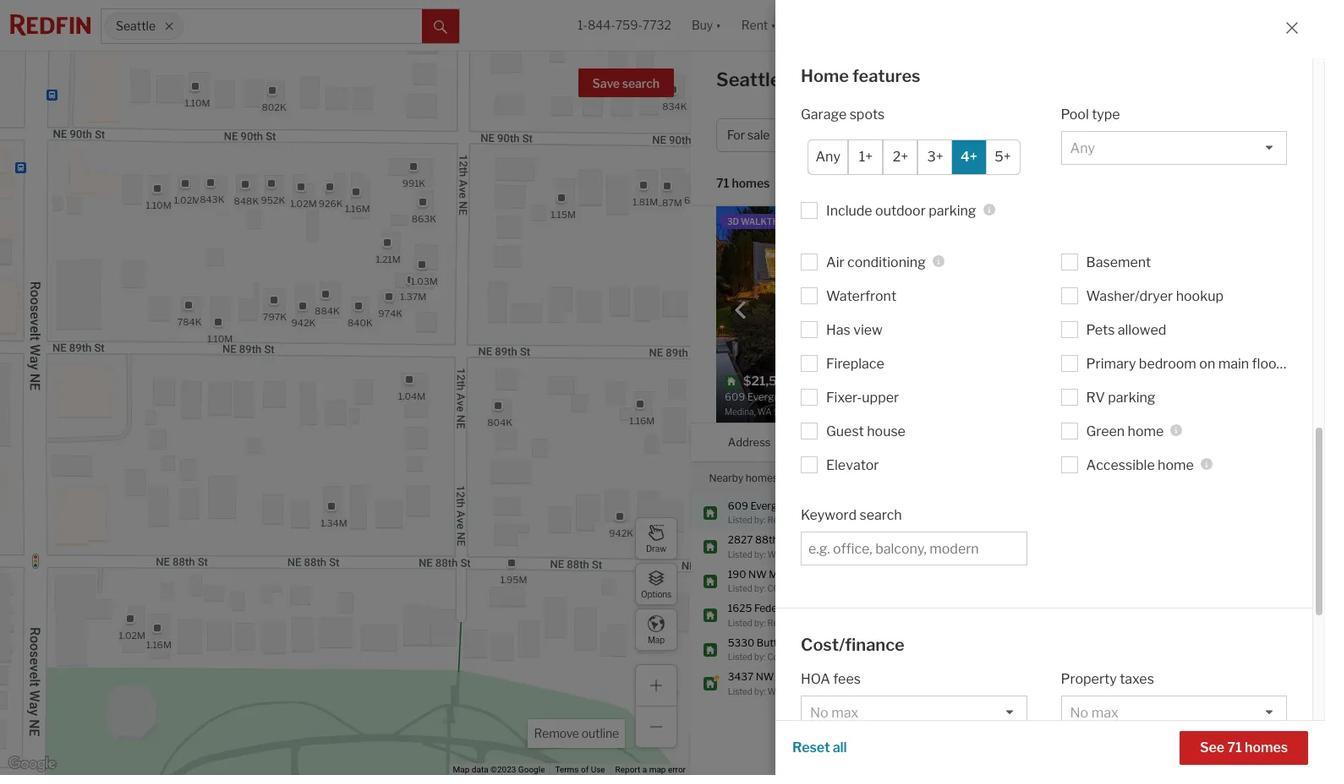 Task type: describe. For each thing, give the bounding box(es) containing it.
hill
[[867, 609, 882, 621]]

1.21m 1.37m
[[375, 253, 426, 303]]

hoa
[[801, 671, 830, 688]]

8
[[1051, 609, 1058, 621]]

coldwell
[[767, 652, 801, 662]]

keyword
[[801, 507, 857, 523]]

remove
[[534, 726, 579, 741]]

days for 414 days
[[1236, 609, 1258, 621]]

your
[[834, 472, 855, 484]]

1 vertical spatial 1.10m
[[146, 200, 171, 212]]

©2023
[[491, 765, 516, 775]]

banker
[[803, 652, 831, 662]]

bain
[[833, 652, 850, 662]]

listed for 609
[[728, 515, 752, 525]]

price/sq. ft.
[[801, 748, 874, 764]]

price button
[[809, 118, 881, 152]]

fees
[[833, 671, 861, 688]]

int'l for medina
[[849, 515, 863, 525]]

all filters • 6
[[1212, 128, 1280, 142]]

save search button
[[578, 68, 674, 97]]

fireplace
[[826, 356, 884, 372]]

real for ballard
[[819, 686, 836, 696]]

802k
[[261, 101, 286, 113]]

terms of use link
[[555, 765, 605, 775]]

draw button
[[635, 518, 677, 560]]

844-
[[588, 18, 615, 32]]

by: for 3437
[[754, 686, 766, 696]]

map for map data ©2023 google
[[453, 765, 470, 775]]

seattle, wa homes for sale
[[716, 68, 960, 90]]

all
[[1212, 128, 1227, 142]]

414 days
[[1216, 609, 1258, 621]]

air
[[826, 254, 844, 270]]

map button
[[635, 609, 677, 651]]

price
[[820, 128, 849, 142]]

previous button image
[[732, 301, 749, 318]]

1.21m
[[375, 253, 400, 265]]

search for keyword search
[[860, 507, 902, 523]]

rv parking
[[1086, 389, 1155, 406]]

nearby homes that match your criteria
[[709, 472, 891, 484]]

washer/dryer hookup
[[1086, 288, 1224, 304]]

capitol hill
[[831, 609, 882, 621]]

by: for 2827
[[754, 549, 766, 559]]

1 horizontal spatial 1.02m
[[173, 195, 200, 207]]

see 71 homes button
[[1180, 731, 1308, 765]]

0 horizontal spatial parking
[[929, 203, 976, 219]]

butterworth
[[757, 636, 815, 649]]

listed for 1625
[[728, 618, 752, 628]]

88th
[[755, 534, 778, 546]]

search for save search
[[622, 76, 660, 90]]

2+ radio
[[883, 139, 918, 175]]

pets allowed
[[1086, 322, 1166, 338]]

5+ radio
[[986, 139, 1020, 175]]

nestled
[[1190, 234, 1225, 247]]

e
[[812, 602, 818, 615]]

home for green home
[[1128, 423, 1164, 439]]

point inside "609 evergreen point rd listed by: realogics sotheby's int'l rlty"
[[801, 499, 826, 512]]

3+ radio
[[918, 139, 953, 175]]

compass
[[767, 583, 810, 594]]

favorite button image
[[975, 211, 1004, 239]]

$11,999,000
[[909, 609, 970, 621]]

0 horizontal spatial 1.02m
[[118, 630, 145, 642]]

location button
[[831, 424, 876, 462]]

952k
[[260, 195, 285, 207]]

1+ radio
[[849, 139, 883, 175]]

home
[[801, 66, 849, 86]]

has
[[826, 322, 850, 338]]

address button
[[728, 424, 771, 462]]

848k
[[233, 195, 258, 207]]

has view
[[826, 322, 883, 338]]

863k
[[411, 213, 436, 225]]

east
[[831, 643, 852, 656]]

all
[[833, 740, 847, 756]]

rlty for capitol hill
[[865, 618, 881, 628]]

3d
[[727, 216, 739, 227]]

homes
[[825, 68, 888, 90]]

co.
[[866, 686, 878, 696]]

windermere for 56th
[[767, 686, 817, 696]]

cost/finance
[[801, 635, 905, 655]]

realogics for federal
[[767, 618, 806, 628]]

listed for 2827
[[728, 549, 752, 559]]

type
[[1092, 106, 1120, 122]]

1 horizontal spatial point
[[862, 540, 887, 553]]

st
[[802, 671, 812, 683]]

pets
[[1086, 322, 1115, 338]]

rd inside 5330 butterworth rd listed by: coldwell banker bain
[[817, 636, 830, 649]]

reset all
[[792, 740, 847, 756]]

e.g. office, balcony, modern text field
[[808, 541, 1019, 557]]

reset
[[792, 740, 830, 756]]

1 vertical spatial of
[[581, 765, 589, 775]]

allowed
[[1118, 322, 1166, 338]]

features
[[852, 66, 920, 86]]

for sale
[[727, 128, 770, 142]]

5
[[1008, 609, 1015, 621]]

report a map error link
[[615, 765, 686, 775]]

the epitome of modernism takes center stage in this wendell lovett designed residence nestled on the medina's fame...
[[1021, 221, 1270, 260]]

accessible home
[[1086, 457, 1194, 473]]

filters
[[1230, 128, 1263, 142]]

evergreen
[[750, 499, 799, 512]]

609
[[728, 499, 748, 512]]

11,679
[[1094, 609, 1125, 621]]

the
[[1242, 234, 1257, 247]]

baths button
[[1051, 424, 1081, 462]]

primary bedroom on main floor
[[1086, 356, 1282, 372]]

sq.ft.
[[1094, 435, 1123, 449]]

green
[[1086, 423, 1125, 439]]

2 vertical spatial 1.10m
[[207, 334, 232, 345]]

google
[[518, 765, 545, 775]]

match
[[802, 472, 832, 484]]

listed inside 5330 butterworth rd listed by: coldwell banker bain
[[728, 652, 752, 662]]

remove house, townhouse, other image
[[1008, 130, 1019, 140]]

797k
[[262, 311, 286, 323]]

property
[[1061, 671, 1117, 688]]

studio+ / 2.5+ ba
[[1049, 128, 1143, 142]]

nw for 3437
[[756, 671, 774, 683]]

this
[[1252, 221, 1270, 233]]



Task type: vqa. For each thing, say whether or not it's contained in the screenshot.
GREEN
yes



Task type: locate. For each thing, give the bounding box(es) containing it.
option group containing any
[[808, 139, 1020, 175]]

nw inside 3437 nw 56th st listed by: windermere real estate co.
[[756, 671, 774, 683]]

0 vertical spatial point
[[801, 499, 826, 512]]

6
[[1272, 128, 1280, 142]]

floor
[[1252, 356, 1282, 372]]

6 listed from the top
[[728, 686, 752, 696]]

1 vertical spatial windermere
[[767, 686, 817, 696]]

rlty
[[865, 515, 881, 525], [865, 618, 881, 628]]

0 vertical spatial search
[[622, 76, 660, 90]]

nw for 190
[[748, 568, 767, 581]]

search inside button
[[622, 76, 660, 90]]

2827
[[728, 534, 753, 546]]

1 horizontal spatial of
[[1084, 221, 1093, 233]]

remove seattle image
[[164, 21, 174, 31]]

1 vertical spatial point
[[862, 540, 887, 553]]

2 by: from the top
[[754, 549, 766, 559]]

974k
[[378, 307, 402, 319]]

1 horizontal spatial days
[[1236, 609, 1258, 621]]

1 int'l from the top
[[849, 515, 863, 525]]

1.95m
[[500, 574, 527, 586]]

0 vertical spatial on
[[1227, 234, 1239, 247]]

windermere inside 2827 88th ave ne listed by: windermere real estate/east
[[767, 549, 817, 559]]

2 vertical spatial 1.16m
[[146, 640, 171, 651]]

nw
[[748, 568, 767, 581], [756, 671, 774, 683]]

1 vertical spatial on
[[1199, 356, 1215, 372]]

listed down 3437
[[728, 686, 752, 696]]

0 vertical spatial rd
[[828, 499, 841, 512]]

rd down your
[[828, 499, 841, 512]]

real inside 3437 nw 56th st listed by: windermere real estate co.
[[819, 686, 836, 696]]

homes up 3d
[[732, 176, 770, 191]]

homes inside button
[[1245, 740, 1288, 756]]

days right 414
[[1236, 609, 1258, 621]]

on inside the epitome of modernism takes center stage in this wendell lovett designed residence nestled on the medina's fame...
[[1227, 234, 1239, 247]]

0 vertical spatial 71
[[716, 176, 729, 191]]

other
[[1010, 128, 1042, 142]]

0 vertical spatial days
[[1110, 298, 1133, 310]]

draw
[[646, 543, 666, 553]]

843k
[[199, 194, 224, 206]]

terms
[[555, 765, 579, 775]]

rd inside "609 evergreen point rd listed by: realogics sotheby's int'l rlty"
[[828, 499, 841, 512]]

1 vertical spatial nw
[[756, 671, 774, 683]]

of left use
[[581, 765, 589, 775]]

realogics inside "609 evergreen point rd listed by: realogics sotheby's int'l rlty"
[[767, 515, 806, 525]]

map region
[[0, 0, 893, 775]]

sotheby's up ne
[[808, 515, 847, 525]]

save search
[[592, 76, 660, 90]]

1625
[[728, 602, 752, 615]]

4 listed from the top
[[728, 618, 752, 628]]

0 vertical spatial 942k
[[291, 317, 315, 329]]

lot
[[1175, 298, 1191, 310]]

criteria
[[857, 472, 891, 484]]

listed down 5330
[[728, 652, 752, 662]]

realogics down 609 evergreen point rd link
[[767, 515, 806, 525]]

submit search image
[[434, 20, 447, 34]]

days up the none
[[1110, 298, 1133, 310]]

listed inside the 190 nw madrona ln listed by: compass
[[728, 583, 752, 594]]

estate/east
[[838, 549, 884, 559]]

int'l up hunts point
[[849, 515, 863, 525]]

windermere
[[767, 549, 817, 559], [767, 686, 817, 696]]

2 listed from the top
[[728, 549, 752, 559]]

0 vertical spatial sotheby's
[[808, 515, 847, 525]]

accepted
[[1061, 748, 1122, 764]]

listed down 190
[[728, 583, 752, 594]]

by: down 190 nw madrona ln link
[[754, 583, 766, 594]]

0 vertical spatial 1.10m
[[184, 97, 210, 109]]

real inside 2827 88th ave ne listed by: windermere real estate/east
[[819, 549, 836, 559]]

2 sotheby's from the top
[[808, 618, 847, 628]]

1 windermere from the top
[[767, 549, 817, 559]]

by: inside 3437 nw 56th st listed by: windermere real estate co.
[[754, 686, 766, 696]]

188 days
[[1089, 298, 1133, 310]]

takes
[[1152, 221, 1178, 233]]

homes for nearby
[[746, 472, 778, 484]]

home up the accessible home
[[1128, 423, 1164, 439]]

int'l inside "609 evergreen point rd listed by: realogics sotheby's int'l rlty"
[[849, 515, 863, 525]]

use
[[591, 765, 605, 775]]

2 horizontal spatial 1.16m
[[629, 415, 654, 427]]

real for hunts point
[[819, 549, 836, 559]]

rlty up hunts point
[[865, 515, 881, 525]]

0 vertical spatial rlty
[[865, 515, 881, 525]]

3 listed from the top
[[728, 583, 752, 594]]

2 realogics from the top
[[767, 618, 806, 628]]

list box for property taxes
[[1061, 696, 1287, 730]]

wa
[[789, 68, 821, 90]]

0 vertical spatial map
[[648, 635, 665, 645]]

rlty for medina
[[865, 515, 881, 525]]

search right save
[[622, 76, 660, 90]]

listed inside "609 evergreen point rd listed by: realogics sotheby's int'l rlty"
[[728, 515, 752, 525]]

1.02m inside the 843k 1.02m
[[290, 198, 316, 209]]

reset all button
[[792, 731, 847, 765]]

2 rlty from the top
[[865, 618, 881, 628]]

0 horizontal spatial 1.16m
[[146, 640, 171, 651]]

by: inside 1625 federal ave e listed by: realogics sotheby's int'l rlty
[[754, 618, 766, 628]]

mercer
[[854, 643, 889, 656]]

listed inside 1625 federal ave e listed by: realogics sotheby's int'l rlty
[[728, 618, 752, 628]]

favorite button checkbox
[[975, 211, 1004, 239]]

sotheby's inside "609 evergreen point rd listed by: realogics sotheby's int'l rlty"
[[808, 515, 847, 525]]

1 vertical spatial parking
[[1108, 389, 1155, 406]]

4+ radio
[[952, 139, 986, 175]]

hoa fees
[[801, 671, 861, 688]]

int'l inside 1625 federal ave e listed by: realogics sotheby's int'l rlty
[[849, 618, 863, 628]]

71 right see
[[1227, 740, 1242, 756]]

0 vertical spatial nw
[[748, 568, 767, 581]]

2 int'l from the top
[[849, 618, 863, 628]]

0 vertical spatial parking
[[929, 203, 976, 219]]

sotheby's for capitol hill
[[808, 618, 847, 628]]

rlty inside "609 evergreen point rd listed by: realogics sotheby's int'l rlty"
[[865, 515, 881, 525]]

real left estate
[[819, 686, 836, 696]]

map for map
[[648, 635, 665, 645]]

1.03m
[[410, 276, 437, 288]]

926k
[[318, 197, 343, 209]]

fixer-
[[826, 389, 862, 406]]

0 vertical spatial of
[[1084, 221, 1093, 233]]

1 horizontal spatial 71
[[1227, 740, 1242, 756]]

ave left ne
[[781, 534, 799, 546]]

map down options
[[648, 635, 665, 645]]

942k for 942k 884k
[[291, 317, 315, 329]]

int'l left the hill
[[849, 618, 863, 628]]

ave left "e"
[[791, 602, 809, 615]]

0 horizontal spatial 942k
[[291, 317, 315, 329]]

option group
[[808, 139, 1020, 175]]

0 vertical spatial ave
[[781, 534, 799, 546]]

upper
[[862, 389, 899, 406]]

0 vertical spatial real
[[819, 549, 836, 559]]

1 by: from the top
[[754, 515, 766, 525]]

on left main
[[1199, 356, 1215, 372]]

5 by: from the top
[[754, 652, 766, 662]]

by: down evergreen
[[754, 515, 766, 525]]

location
[[831, 435, 876, 449]]

hunts point
[[831, 540, 887, 553]]

list box
[[1061, 131, 1287, 165], [801, 696, 1027, 730], [1061, 696, 1287, 730], [801, 772, 900, 775], [927, 772, 1027, 775], [1061, 772, 1287, 775]]

1 vertical spatial real
[[819, 686, 836, 696]]

pool
[[1061, 106, 1089, 122]]

int'l
[[849, 515, 863, 525], [849, 618, 863, 628]]

homes right see
[[1245, 740, 1288, 756]]

1 vertical spatial homes
[[746, 472, 778, 484]]

federal
[[754, 602, 789, 615]]

1 sotheby's from the top
[[808, 515, 847, 525]]

0 horizontal spatial point
[[801, 499, 826, 512]]

listed inside 2827 88th ave ne listed by: windermere real estate/east
[[728, 549, 752, 559]]

Any radio
[[808, 139, 849, 175]]

71 inside button
[[1227, 740, 1242, 756]]

2 vertical spatial homes
[[1245, 740, 1288, 756]]

that
[[780, 472, 800, 484]]

homes for 71
[[732, 176, 770, 191]]

list box for pool type
[[1061, 131, 1287, 165]]

favorite this home image
[[1286, 604, 1306, 624]]

by: down federal
[[754, 618, 766, 628]]

accessible
[[1086, 457, 1155, 473]]

1.34m
[[320, 517, 347, 529]]

1 horizontal spatial map
[[648, 635, 665, 645]]

x-out this home image
[[1054, 393, 1074, 413]]

sotheby's for medina
[[808, 515, 847, 525]]

0 horizontal spatial search
[[622, 76, 660, 90]]

rd
[[828, 499, 841, 512], [817, 636, 830, 649]]

190
[[728, 568, 746, 581]]

house
[[867, 423, 906, 439]]

rlty right capitol at bottom
[[865, 618, 881, 628]]

by: inside 2827 88th ave ne listed by: windermere real estate/east
[[754, 549, 766, 559]]

0 horizontal spatial on
[[1199, 356, 1215, 372]]

of inside the epitome of modernism takes center stage in this wendell lovett designed residence nestled on the medina's fame...
[[1084, 221, 1093, 233]]

0 vertical spatial home
[[1128, 423, 1164, 439]]

windermere for ave
[[767, 549, 817, 559]]

by: for 1625
[[754, 618, 766, 628]]

1 realogics from the top
[[767, 515, 806, 525]]

None search field
[[183, 9, 422, 43]]

2 horizontal spatial 1.02m
[[290, 198, 316, 209]]

terms of use
[[555, 765, 605, 775]]

1 rlty from the top
[[865, 515, 881, 525]]

list box for price/sq. ft.
[[801, 772, 900, 775]]

nw inside the 190 nw madrona ln listed by: compass
[[748, 568, 767, 581]]

by: for 609
[[754, 515, 766, 525]]

190 nw madrona ln link
[[728, 568, 825, 582]]

realogics inside 1625 federal ave e listed by: realogics sotheby's int'l rlty
[[767, 618, 806, 628]]

realogics down 1625 federal ave e link at the right of the page
[[767, 618, 806, 628]]

parking up green home
[[1108, 389, 1155, 406]]

of up lovett
[[1084, 221, 1093, 233]]

all filters • 6 button
[[1181, 118, 1291, 152]]

•
[[1266, 128, 1270, 142]]

/
[[1095, 128, 1099, 142]]

942k inside 942k 884k
[[291, 317, 315, 329]]

1 vertical spatial map
[[453, 765, 470, 775]]

1 vertical spatial 1.16m
[[629, 415, 654, 427]]

windermere down 56th
[[767, 686, 817, 696]]

designed
[[1095, 234, 1139, 247]]

point right 'hunts'
[[862, 540, 887, 553]]

residence
[[1141, 234, 1188, 247]]

840k
[[347, 317, 372, 329]]

0 horizontal spatial map
[[453, 765, 470, 775]]

sq.ft. button
[[1094, 424, 1123, 462]]

1 horizontal spatial 1.16m
[[344, 203, 370, 214]]

1 horizontal spatial parking
[[1108, 389, 1155, 406]]

map left the data at the left of the page
[[453, 765, 470, 775]]

list box for accepted financing
[[1061, 772, 1287, 775]]

0 horizontal spatial of
[[581, 765, 589, 775]]

0 vertical spatial homes
[[732, 176, 770, 191]]

by: inside "609 evergreen point rd listed by: realogics sotheby's int'l rlty"
[[754, 515, 766, 525]]

0 vertical spatial int'l
[[849, 515, 863, 525]]

942k down 884k
[[291, 317, 315, 329]]

nw right 190
[[748, 568, 767, 581]]

1 real from the top
[[819, 549, 836, 559]]

1 vertical spatial 942k
[[609, 528, 633, 539]]

primary
[[1086, 356, 1136, 372]]

rd up banker
[[817, 636, 830, 649]]

house, townhouse, other
[[898, 128, 1042, 142]]

financing
[[1125, 748, 1183, 764]]

windermere inside 3437 nw 56th st listed by: windermere real estate co.
[[767, 686, 817, 696]]

parking right the outdoor
[[929, 203, 976, 219]]

sotheby's inside 1625 federal ave e listed by: realogics sotheby's int'l rlty
[[808, 618, 847, 628]]

home down $/sq.ft.
[[1158, 457, 1194, 473]]

5 listed from the top
[[728, 652, 752, 662]]

ave inside 1625 federal ave e listed by: realogics sotheby's int'l rlty
[[791, 602, 809, 615]]

$/sq.ft.
[[1163, 435, 1202, 449]]

ft.
[[861, 748, 874, 764]]

home for accessible home
[[1158, 457, 1194, 473]]

more link
[[1096, 248, 1121, 260]]

1 vertical spatial int'l
[[849, 618, 863, 628]]

7732
[[642, 18, 671, 32]]

fixer-upper
[[826, 389, 899, 406]]

0 horizontal spatial 71
[[716, 176, 729, 191]]

0 vertical spatial windermere
[[767, 549, 817, 559]]

price/sq.
[[801, 748, 858, 764]]

ave inside 2827 88th ave ne listed by: windermere real estate/east
[[781, 534, 799, 546]]

home
[[1128, 423, 1164, 439], [1158, 457, 1194, 473]]

56th
[[776, 671, 799, 683]]

nw left 56th
[[756, 671, 774, 683]]

listed for 3437
[[728, 686, 752, 696]]

1 vertical spatial 71
[[1227, 740, 1242, 756]]

size
[[1193, 298, 1212, 310]]

1 vertical spatial days
[[1236, 609, 1258, 621]]

for
[[727, 128, 745, 142]]

942k for 942k
[[609, 528, 633, 539]]

redfin
[[1037, 298, 1069, 310]]

ave for federal
[[791, 602, 809, 615]]

google image
[[4, 753, 60, 775]]

homes left that
[[746, 472, 778, 484]]

by: for 190
[[754, 583, 766, 594]]

609 evergreen point rd listed by: realogics sotheby's int'l rlty
[[728, 499, 881, 525]]

1 vertical spatial rlty
[[865, 618, 881, 628]]

0 horizontal spatial days
[[1110, 298, 1133, 310]]

by: down 88th
[[754, 549, 766, 559]]

listed down "1625"
[[728, 618, 752, 628]]

photo of 609 evergreen point rd, medina, wa 98039 image
[[716, 206, 1008, 423]]

sotheby's down "e"
[[808, 618, 847, 628]]

6 by: from the top
[[754, 686, 766, 696]]

remove studio+ / 2.5+ ba image
[[1151, 130, 1162, 140]]

1 vertical spatial realogics
[[767, 618, 806, 628]]

homes
[[732, 176, 770, 191], [746, 472, 778, 484], [1245, 740, 1288, 756]]

0 vertical spatial 1.16m
[[344, 203, 370, 214]]

on down stage
[[1227, 234, 1239, 247]]

1 horizontal spatial search
[[860, 507, 902, 523]]

list box for hoa fees
[[801, 696, 1027, 730]]

rlty inside 1625 federal ave e listed by: realogics sotheby's int'l rlty
[[865, 618, 881, 628]]

by: down 3437 nw 56th st link
[[754, 686, 766, 696]]

map data ©2023 google
[[453, 765, 545, 775]]

1 vertical spatial ave
[[791, 602, 809, 615]]

0 vertical spatial realogics
[[767, 515, 806, 525]]

2 real from the top
[[819, 686, 836, 696]]

1625 federal ave e link
[[728, 602, 818, 616]]

int'l for capitol hill
[[849, 618, 863, 628]]

by: inside the 190 nw madrona ln listed by: compass
[[754, 583, 766, 594]]

1 vertical spatial rd
[[817, 636, 830, 649]]

garage spots
[[801, 106, 885, 122]]

options
[[641, 589, 671, 599]]

1 vertical spatial home
[[1158, 457, 1194, 473]]

4 by: from the top
[[754, 618, 766, 628]]

listed for 190
[[728, 583, 752, 594]]

ave for 88th
[[781, 534, 799, 546]]

real up ln
[[819, 549, 836, 559]]

1 horizontal spatial on
[[1227, 234, 1239, 247]]

point down match
[[801, 499, 826, 512]]

by:
[[754, 515, 766, 525], [754, 549, 766, 559], [754, 583, 766, 594], [754, 618, 766, 628], [754, 652, 766, 662], [754, 686, 766, 696]]

1+
[[859, 149, 873, 165]]

hunts
[[831, 540, 860, 553]]

1 listed from the top
[[728, 515, 752, 525]]

ave
[[781, 534, 799, 546], [791, 602, 809, 615]]

ne
[[801, 534, 815, 546]]

listed inside 3437 nw 56th st listed by: windermere real estate co.
[[728, 686, 752, 696]]

3 by: from the top
[[754, 583, 766, 594]]

windermere up "madrona"
[[767, 549, 817, 559]]

any
[[816, 149, 840, 165]]

listed down 2827
[[728, 549, 752, 559]]

for sale button
[[716, 118, 802, 152]]

1-
[[578, 18, 588, 32]]

by: inside 5330 butterworth rd listed by: coldwell banker bain
[[754, 652, 766, 662]]

map inside button
[[648, 635, 665, 645]]

elevator
[[826, 457, 879, 473]]

71 up 3d
[[716, 176, 729, 191]]

search down criteria
[[860, 507, 902, 523]]

realogics for evergreen
[[767, 515, 806, 525]]

listed down 609
[[728, 515, 752, 525]]

by: down 5330 butterworth rd link
[[754, 652, 766, 662]]

2 windermere from the top
[[767, 686, 817, 696]]

days for 188 days
[[1110, 298, 1133, 310]]

1 vertical spatial search
[[860, 507, 902, 523]]

942k left draw button on the bottom of the page
[[609, 528, 633, 539]]

1 vertical spatial sotheby's
[[808, 618, 847, 628]]

1 horizontal spatial 942k
[[609, 528, 633, 539]]



